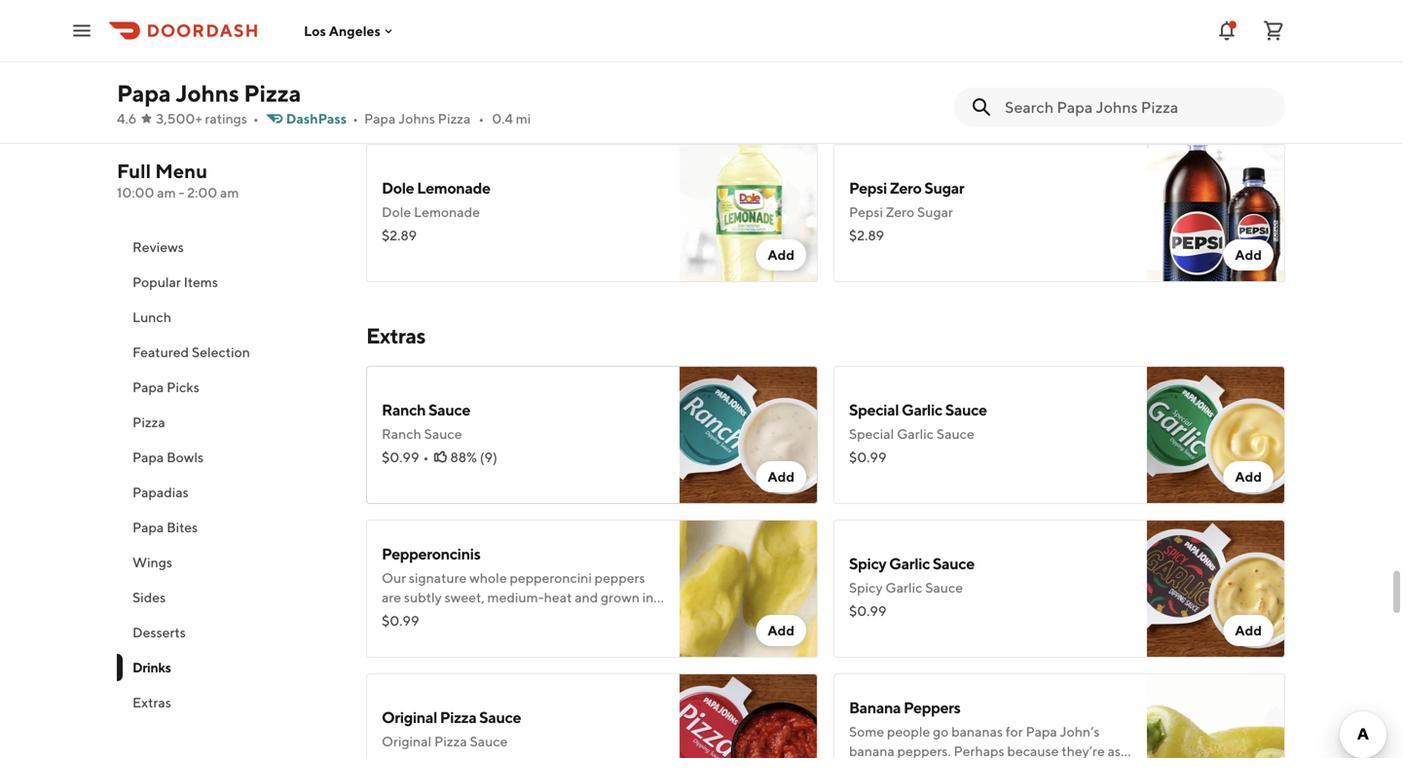Task type: locate. For each thing, give the bounding box(es) containing it.
am
[[157, 185, 176, 201], [220, 185, 239, 201]]

0 vertical spatial ranch
[[382, 401, 426, 419]]

papa johns pizza
[[117, 79, 301, 107]]

pepsi
[[849, 179, 887, 197], [849, 204, 883, 220]]

1 vertical spatial pepsi
[[849, 204, 883, 220]]

papa picks button
[[117, 370, 343, 405]]

3,500+
[[156, 111, 202, 127]]

lunch
[[132, 309, 171, 325]]

0 vertical spatial dole
[[382, 179, 414, 197]]

papa up 4.6
[[117, 79, 171, 107]]

banana peppers
[[849, 699, 961, 717]]

los angeles
[[304, 23, 381, 39]]

add button for special garlic sauce
[[1223, 462, 1274, 493]]

original
[[382, 708, 437, 727], [382, 734, 432, 750]]

signature
[[409, 570, 467, 586]]

johns up 3,500+ ratings •
[[176, 79, 239, 107]]

1 vertical spatial spicy
[[849, 580, 883, 596]]

los angeles button
[[304, 23, 396, 39]]

are
[[382, 590, 401, 606]]

papa left bites
[[132, 520, 164, 536]]

add
[[768, 247, 795, 263], [1235, 247, 1262, 263], [768, 469, 795, 485], [1235, 469, 1262, 485], [768, 623, 795, 639], [1235, 623, 1262, 639]]

1 horizontal spatial $2.89
[[849, 227, 884, 243]]

am left -
[[157, 185, 176, 201]]

johns for papa johns pizza
[[176, 79, 239, 107]]

$2.89 inside dole lemonade dole lemonade $2.89
[[382, 227, 417, 243]]

$2.89 inside pepsi zero sugar pepsi zero sugar $2.89
[[849, 227, 884, 243]]

Item Search search field
[[1005, 96, 1270, 118]]

ranch sauce ranch sauce
[[382, 401, 470, 442]]

the
[[382, 609, 403, 625]]

los
[[304, 23, 326, 39]]

starry
[[382, 25, 423, 43], [382, 50, 419, 66]]

1 special from the top
[[849, 401, 899, 419]]

add for pepsi zero sugar
[[1235, 247, 1262, 263]]

1 vertical spatial lemonade
[[414, 204, 480, 220]]

papa right dashpass •
[[364, 111, 396, 127]]

original pizza sauce image
[[680, 674, 818, 759]]

desserts button
[[117, 615, 343, 650]]

add for pepperoncinis
[[768, 623, 795, 639]]

0 horizontal spatial am
[[157, 185, 176, 201]]

medium-
[[487, 590, 544, 606]]

0 vertical spatial extras
[[366, 323, 425, 349]]

0 vertical spatial spicy
[[849, 555, 886, 573]]

2 starry from the top
[[382, 50, 419, 66]]

reviews
[[132, 239, 184, 255]]

1 vertical spatial starry
[[382, 50, 419, 66]]

1 vertical spatial original
[[382, 734, 432, 750]]

starry right angeles
[[382, 25, 423, 43]]

lemonade
[[417, 179, 490, 197], [414, 204, 480, 220]]

papa left bowls
[[132, 449, 164, 465]]

0 vertical spatial special
[[849, 401, 899, 419]]

menu
[[155, 160, 208, 183]]

whole
[[470, 570, 507, 586]]

2 am from the left
[[220, 185, 239, 201]]

1 vertical spatial extras
[[132, 695, 171, 711]]

dole
[[382, 179, 414, 197], [382, 204, 411, 220]]

extras down drinks
[[132, 695, 171, 711]]

zero
[[890, 179, 922, 197], [886, 204, 915, 220]]

papadias
[[132, 484, 189, 501]]

pepsi zero sugar image
[[1147, 144, 1285, 282]]

papa left the picks
[[132, 379, 164, 395]]

0 vertical spatial johns
[[176, 79, 239, 107]]

1 horizontal spatial am
[[220, 185, 239, 201]]

1 vertical spatial johns
[[398, 111, 435, 127]]

popular items button
[[117, 265, 343, 300]]

1 vertical spatial ranch
[[382, 426, 421, 442]]

$0.99 inside special garlic sauce special garlic sauce $0.99
[[849, 449, 887, 465]]

papa for papa bites
[[132, 520, 164, 536]]

extras
[[366, 323, 425, 349], [132, 695, 171, 711]]

dole lemonade image
[[680, 144, 818, 282]]

2 $2.89 from the left
[[849, 227, 884, 243]]

full
[[117, 160, 151, 183]]

extras up ranch sauce ranch sauce
[[366, 323, 425, 349]]

papa bowls button
[[117, 440, 343, 475]]

1 am from the left
[[157, 185, 176, 201]]

1 horizontal spatial johns
[[398, 111, 435, 127]]

spicy
[[849, 555, 886, 573], [849, 580, 883, 596]]

in
[[642, 590, 654, 606]]

starry image
[[680, 0, 818, 129]]

2 special from the top
[[849, 426, 894, 442]]

add for ranch sauce
[[768, 469, 795, 485]]

1 pepsi from the top
[[849, 179, 887, 197]]

spicy garlic sauce spicy garlic sauce $0.99
[[849, 555, 975, 619]]

spicy garlic sauce image
[[1147, 520, 1285, 658]]

ranch
[[382, 401, 426, 419], [382, 426, 421, 442]]

featured
[[132, 344, 189, 360]]

papa inside "button"
[[132, 520, 164, 536]]

mediterranean
[[405, 609, 497, 625]]

0 horizontal spatial $2.89
[[382, 227, 417, 243]]

heat
[[544, 590, 572, 606]]

extras button
[[117, 686, 343, 721]]

add for special garlic sauce
[[1235, 469, 1262, 485]]

johns down starry starry
[[398, 111, 435, 127]]

1 vertical spatial special
[[849, 426, 894, 442]]

0 horizontal spatial extras
[[132, 695, 171, 711]]

items
[[184, 274, 218, 290]]

add button for pepsi zero sugar
[[1223, 240, 1274, 271]]

1 vertical spatial dole
[[382, 204, 411, 220]]

pizza button
[[117, 405, 343, 440]]

pepperoncinis
[[382, 545, 481, 563]]

0 vertical spatial starry
[[382, 25, 423, 43]]

add button
[[756, 240, 806, 271], [1223, 240, 1274, 271], [756, 462, 806, 493], [1223, 462, 1274, 493], [756, 615, 806, 647], [1223, 615, 1274, 647]]

aquafina image
[[1147, 0, 1285, 129]]

$2.89
[[382, 227, 417, 243], [849, 227, 884, 243]]

•
[[253, 111, 259, 127], [353, 111, 358, 127], [478, 111, 484, 127], [423, 449, 429, 465]]

• right ratings
[[253, 111, 259, 127]]

papa bowls
[[132, 449, 204, 465]]

1 $2.89 from the left
[[382, 227, 417, 243]]

sweet,
[[445, 590, 485, 606]]

papa for papa picks
[[132, 379, 164, 395]]

0 vertical spatial original
[[382, 708, 437, 727]]

0 vertical spatial pepsi
[[849, 179, 887, 197]]

sauce
[[428, 401, 470, 419], [945, 401, 987, 419], [424, 426, 462, 442], [937, 426, 975, 442], [933, 555, 975, 573], [925, 580, 963, 596], [479, 708, 521, 727], [470, 734, 508, 750]]

featured selection
[[132, 344, 250, 360]]

ranch sauce image
[[680, 366, 818, 504]]

0 vertical spatial sugar
[[924, 179, 964, 197]]

bites
[[167, 520, 198, 536]]

$0.99
[[382, 449, 419, 465], [849, 449, 887, 465], [849, 603, 887, 619], [382, 613, 419, 629]]

garlic
[[902, 401, 942, 419], [897, 426, 934, 442], [889, 555, 930, 573], [886, 580, 923, 596]]

0 horizontal spatial johns
[[176, 79, 239, 107]]

special
[[849, 401, 899, 419], [849, 426, 894, 442]]

am right 2:00
[[220, 185, 239, 201]]

0 vertical spatial lemonade
[[417, 179, 490, 197]]

our
[[382, 570, 406, 586]]

1 ranch from the top
[[382, 401, 426, 419]]

extras inside button
[[132, 695, 171, 711]]

popular items
[[132, 274, 218, 290]]

desserts
[[132, 625, 186, 641]]

2 ranch from the top
[[382, 426, 421, 442]]

1 spicy from the top
[[849, 555, 886, 573]]

starry inside starry starry
[[382, 50, 419, 66]]

johns
[[176, 79, 239, 107], [398, 111, 435, 127]]

88% (9)
[[450, 449, 497, 465]]

starry down los angeles popup button
[[382, 50, 419, 66]]

sugar
[[924, 179, 964, 197], [917, 204, 953, 220]]

angeles
[[329, 23, 381, 39]]

open menu image
[[70, 19, 93, 42]]

pizza
[[244, 79, 301, 107], [438, 111, 471, 127], [132, 414, 165, 430], [440, 708, 476, 727], [434, 734, 467, 750]]



Task type: vqa. For each thing, say whether or not it's contained in the screenshot.
BAKING
no



Task type: describe. For each thing, give the bounding box(es) containing it.
papa for papa bowls
[[132, 449, 164, 465]]

lunch button
[[117, 300, 343, 335]]

pepperoncinis image
[[680, 520, 818, 658]]

papadias button
[[117, 475, 343, 510]]

papa bites button
[[117, 510, 343, 545]]

banana
[[849, 699, 901, 717]]

1 vertical spatial sugar
[[917, 204, 953, 220]]

1 starry from the top
[[382, 25, 423, 43]]

88%
[[450, 449, 477, 465]]

1 original from the top
[[382, 708, 437, 727]]

-
[[179, 185, 184, 201]]

add button for dole lemonade
[[756, 240, 806, 271]]

wings
[[132, 555, 172, 571]]

• down ranch sauce ranch sauce
[[423, 449, 429, 465]]

dole lemonade dole lemonade $2.89
[[382, 179, 490, 243]]

2 pepsi from the top
[[849, 204, 883, 220]]

pepsi zero sugar pepsi zero sugar $2.89
[[849, 179, 964, 243]]

aquafina
[[849, 50, 906, 66]]

grown
[[601, 590, 640, 606]]

papa bites
[[132, 520, 198, 536]]

johns for papa johns pizza • 0.4 mi
[[398, 111, 435, 127]]

add button for spicy garlic sauce
[[1223, 615, 1274, 647]]

popular
[[132, 274, 181, 290]]

notification bell image
[[1215, 19, 1239, 42]]

pepperoncinis our signature whole pepperoncini peppers are subtly sweet, medium-heat and grown in the mediterranean regions.
[[382, 545, 654, 625]]

reviews button
[[117, 230, 343, 265]]

full menu 10:00 am - 2:00 am
[[117, 160, 239, 201]]

ratings
[[205, 111, 247, 127]]

peppers
[[904, 699, 961, 717]]

papa picks
[[132, 379, 199, 395]]

• left 0.4
[[478, 111, 484, 127]]

add for dole lemonade
[[768, 247, 795, 263]]

dashpass
[[286, 111, 347, 127]]

special garlic sauce image
[[1147, 366, 1285, 504]]

sides
[[132, 590, 166, 606]]

special garlic sauce special garlic sauce $0.99
[[849, 401, 987, 465]]

pizza inside button
[[132, 414, 165, 430]]

picks
[[167, 379, 199, 395]]

papa johns pizza • 0.4 mi
[[364, 111, 531, 127]]

0 items, open order cart image
[[1262, 19, 1285, 42]]

1 horizontal spatial extras
[[366, 323, 425, 349]]

papa for papa johns pizza • 0.4 mi
[[364, 111, 396, 127]]

4.6
[[117, 111, 137, 127]]

add button for pepperoncinis
[[756, 615, 806, 647]]

2:00
[[187, 185, 217, 201]]

regions.
[[500, 609, 549, 625]]

drinks
[[132, 660, 171, 676]]

sides button
[[117, 580, 343, 615]]

add button for ranch sauce
[[756, 462, 806, 493]]

dashpass •
[[286, 111, 358, 127]]

banana peppers image
[[1147, 674, 1285, 759]]

mi
[[516, 111, 531, 127]]

2 dole from the top
[[382, 204, 411, 220]]

and
[[575, 590, 598, 606]]

(9)
[[480, 449, 497, 465]]

0.4
[[492, 111, 513, 127]]

• right dashpass
[[353, 111, 358, 127]]

featured selection button
[[117, 335, 343, 370]]

starry starry
[[382, 25, 423, 66]]

10:00
[[117, 185, 154, 201]]

$0.99 •
[[382, 449, 429, 465]]

1 dole from the top
[[382, 179, 414, 197]]

add for spicy garlic sauce
[[1235, 623, 1262, 639]]

peppers
[[595, 570, 645, 586]]

wings button
[[117, 545, 343, 580]]

original pizza sauce original pizza sauce
[[382, 708, 521, 750]]

$0.99 inside spicy garlic sauce spicy garlic sauce $0.99
[[849, 603, 887, 619]]

2 original from the top
[[382, 734, 432, 750]]

0 vertical spatial zero
[[890, 179, 922, 197]]

3,500+ ratings •
[[156, 111, 259, 127]]

selection
[[192, 344, 250, 360]]

subtly
[[404, 590, 442, 606]]

pepperoncini
[[510, 570, 592, 586]]

2 spicy from the top
[[849, 580, 883, 596]]

papa for papa johns pizza
[[117, 79, 171, 107]]

bowls
[[167, 449, 204, 465]]

1 vertical spatial zero
[[886, 204, 915, 220]]



